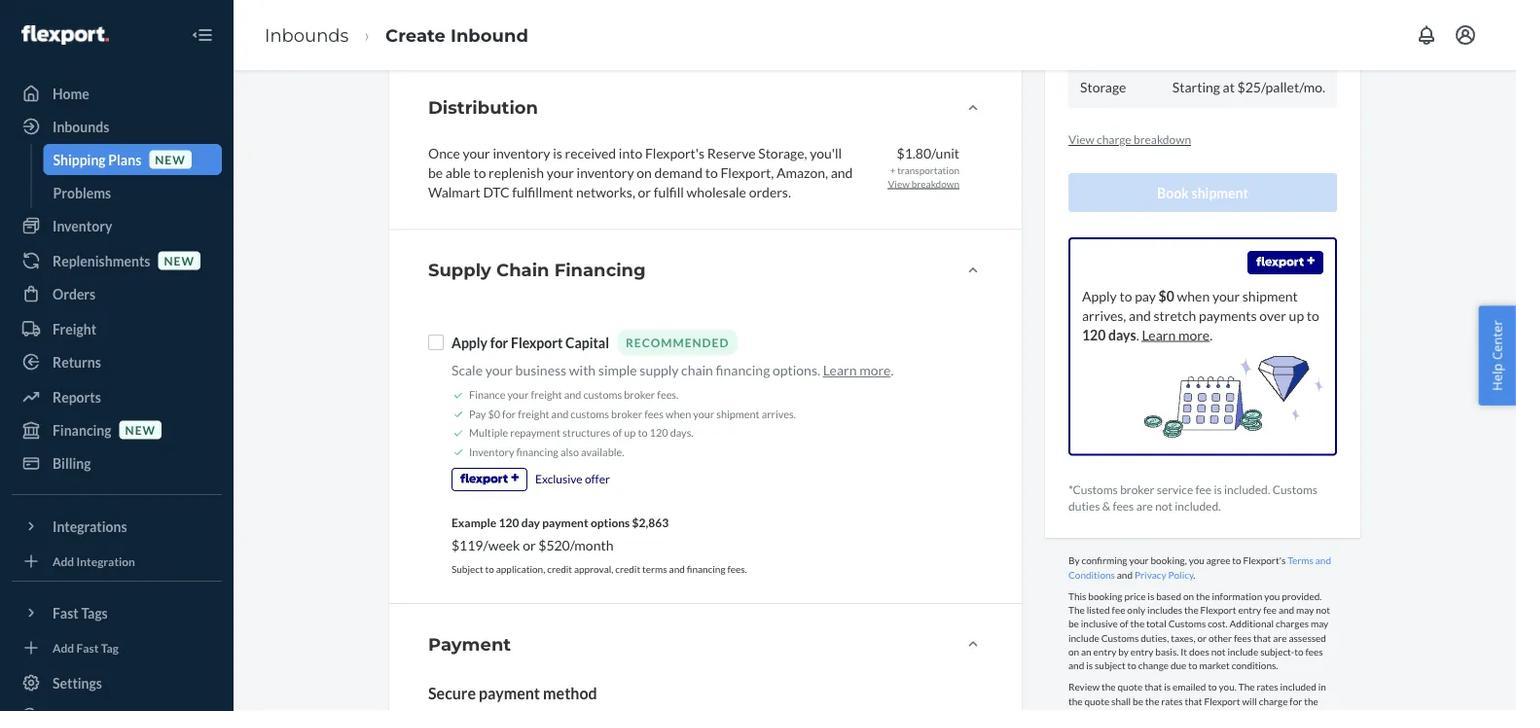 Task type: locate. For each thing, give the bounding box(es) containing it.
0 horizontal spatial not
[[1156, 499, 1173, 513]]

and down pay at the right top
[[1129, 307, 1151, 324]]

0 horizontal spatial learn
[[823, 362, 857, 379]]

and up charges
[[1279, 604, 1295, 616]]

storage
[[1081, 78, 1127, 95]]

rates down emailed on the right
[[1162, 695, 1183, 707]]

for up multiple
[[502, 408, 516, 421]]

1 vertical spatial fees.
[[728, 564, 747, 575]]

0 horizontal spatial breakdown
[[912, 178, 960, 190]]

book shipment button
[[1069, 173, 1338, 212]]

terms
[[643, 564, 667, 575]]

0 vertical spatial listed
[[1087, 604, 1110, 616]]

finance your freight and customs broker fees.
[[469, 389, 679, 402]]

agree
[[1207, 555, 1231, 566]]

services
[[1069, 709, 1104, 712]]

shipping
[[53, 151, 106, 168]]

0 horizontal spatial 120
[[499, 516, 519, 530]]

flexport up business
[[511, 334, 563, 351]]

1 vertical spatial be
[[1069, 618, 1079, 630]]

broker inside *customs broker service fee is included. customs duties & fees are not included.
[[1121, 482, 1155, 497]]

1 horizontal spatial breakdown
[[1134, 132, 1192, 146]]

2 horizontal spatial 120
[[1083, 327, 1106, 343]]

0 horizontal spatial view
[[888, 178, 910, 190]]

create
[[386, 24, 446, 46]]

orders link
[[12, 278, 222, 310]]

customs up structures
[[571, 408, 609, 421]]

inventory up networks,
[[577, 164, 634, 181]]

fee left only
[[1112, 604, 1126, 616]]

0 vertical spatial are
[[1137, 499, 1153, 513]]

pay
[[469, 408, 486, 421]]

customs inside *customs broker service fee is included. customs duties & fees are not included.
[[1273, 482, 1318, 497]]

billing
[[53, 455, 91, 472]]

1 vertical spatial listed
[[1105, 709, 1129, 712]]

0 horizontal spatial that
[[1145, 682, 1163, 693]]

add up settings
[[53, 641, 74, 655]]

flexport's inside once your inventory is received into flexport's reserve storage, you'll be able to replenish your inventory on demand to flexport, amazon, and walmart dtc fulfillment networks, or fulfill wholesale orders.
[[645, 145, 705, 162]]

subject
[[452, 564, 483, 575]]

the
[[1196, 590, 1211, 602], [1185, 604, 1199, 616], [1131, 618, 1145, 630], [1102, 682, 1116, 693], [1069, 695, 1083, 707], [1146, 695, 1160, 707], [1305, 695, 1319, 707], [1140, 709, 1155, 712]]

integrations button
[[12, 511, 222, 542]]

credit down $520/month
[[547, 564, 572, 575]]

view inside button
[[1069, 132, 1095, 146]]

1 vertical spatial inventory
[[469, 446, 514, 459]]

when up days.
[[666, 408, 691, 421]]

quote down emailed on the right
[[1156, 709, 1181, 712]]

quote up 'shall'
[[1118, 682, 1143, 693]]

customs down simple
[[584, 389, 622, 402]]

apply up scale
[[452, 334, 488, 351]]

0 vertical spatial more
[[1179, 327, 1210, 343]]

arrives.
[[762, 408, 796, 421]]

1 vertical spatial may
[[1311, 618, 1329, 630]]

1 horizontal spatial learn more link
[[1142, 327, 1210, 343]]

*customs
[[1069, 482, 1118, 497]]

1 vertical spatial included.
[[1175, 499, 1221, 513]]

starting at $25/pallet/mo.
[[1173, 78, 1326, 95]]

0 vertical spatial inventory
[[53, 218, 112, 234]]

fee right service
[[1196, 482, 1212, 497]]

customs
[[584, 389, 622, 402], [571, 408, 609, 421]]

0 horizontal spatial be
[[428, 164, 443, 181]]

. down pay at the right top
[[1137, 327, 1140, 343]]

will
[[1243, 695, 1258, 707]]

new up the orders link
[[164, 254, 195, 268]]

1 vertical spatial add
[[53, 641, 74, 655]]

may down provided.
[[1297, 604, 1315, 616]]

1 vertical spatial flexport
[[1201, 604, 1237, 616]]

1 vertical spatial are
[[1273, 632, 1287, 644]]

None checkbox
[[428, 335, 444, 350]]

freight up repayment
[[518, 408, 550, 421]]

or down day
[[523, 537, 536, 553]]

add inside add integration "link"
[[53, 554, 74, 568]]

0 horizontal spatial credit
[[547, 564, 572, 575]]

more inside when your shipment arrives, and stretch payments over up to 120 days . learn more .
[[1179, 327, 1210, 343]]

on inside once your inventory is received into flexport's reserve storage, you'll be able to replenish your inventory on demand to flexport, amazon, and walmart dtc fulfillment networks, or fulfill wholesale orders.
[[637, 164, 652, 181]]

2 credit from the left
[[616, 564, 641, 575]]

1 horizontal spatial flexport's
[[1244, 555, 1286, 566]]

0 vertical spatial flexport's
[[645, 145, 705, 162]]

1 vertical spatial or
[[523, 537, 536, 553]]

2 vertical spatial that
[[1185, 695, 1203, 707]]

flexport logo image
[[21, 25, 109, 45]]

inventory link
[[12, 210, 222, 241]]

add integration
[[53, 554, 135, 568]]

0 horizontal spatial inbounds link
[[12, 111, 222, 142]]

include
[[1069, 632, 1100, 644], [1228, 646, 1259, 658]]

1 vertical spatial up
[[624, 427, 636, 440]]

0 vertical spatial flexport
[[511, 334, 563, 351]]

distribution
[[428, 97, 538, 118]]

you left provided.
[[1265, 590, 1280, 602]]

and inside when your shipment arrives, and stretch payments over up to 120 days . learn more .
[[1129, 307, 1151, 324]]

1 horizontal spatial inbounds
[[265, 24, 349, 46]]

to left you.
[[1208, 682, 1218, 693]]

shipment right book
[[1192, 185, 1249, 201]]

broker down simple
[[611, 408, 643, 421]]

customs up taxes,
[[1169, 618, 1206, 630]]

1 vertical spatial inbounds
[[53, 118, 109, 135]]

fulfill
[[654, 184, 684, 201]]

and right "terms"
[[1316, 555, 1332, 566]]

0 vertical spatial not
[[1156, 499, 1173, 513]]

fees
[[645, 408, 664, 421], [1113, 499, 1134, 513], [1234, 632, 1252, 644], [1306, 646, 1324, 658]]

inbounds
[[265, 24, 349, 46], [53, 118, 109, 135]]

2 horizontal spatial be
[[1133, 695, 1144, 707]]

assessed
[[1289, 632, 1327, 644]]

0 vertical spatial inbounds
[[265, 24, 349, 46]]

close navigation image
[[191, 23, 214, 47]]

to left rate on the right bottom
[[1219, 709, 1228, 712]]

booking
[[1089, 590, 1123, 602]]

scale your business with simple supply chain financing options. learn more .
[[452, 362, 894, 379]]

1 vertical spatial the
[[1239, 682, 1255, 693]]

new down reports link
[[125, 423, 156, 437]]

the right includes on the right bottom
[[1185, 604, 1199, 616]]

tag
[[101, 641, 119, 655]]

1 horizontal spatial rates
[[1257, 682, 1279, 693]]

terms and conditions
[[1069, 555, 1332, 580]]

1 horizontal spatial you
[[1265, 590, 1280, 602]]

example 120 day payment options $2,863 $119/week or $520/month
[[452, 516, 669, 553]]

2 vertical spatial new
[[125, 423, 156, 437]]

broker
[[624, 389, 655, 402], [611, 408, 643, 421], [1121, 482, 1155, 497]]

on
[[637, 164, 652, 181], [1184, 590, 1195, 602], [1069, 646, 1080, 658]]

when your shipment arrives, and stretch payments over up to 120 days . learn more .
[[1083, 288, 1320, 343]]

1 horizontal spatial inventory
[[469, 446, 514, 459]]

inventory down multiple
[[469, 446, 514, 459]]

shipment inside button
[[1192, 185, 1249, 201]]

and inside once your inventory is received into flexport's reserve storage, you'll be able to replenish your inventory on demand to flexport, amazon, and walmart dtc fulfillment networks, or fulfill wholesale orders.
[[831, 164, 853, 181]]

this booking price is based on the information you provided. the listed fee only includes the flexport entry fee and may not be inclusive of the total customs cost. additional charges may include customs duties, taxes, or other fees that are assessed on an entry by entry basis. it does not include subject-to fees and is subject to change due to market conditions.
[[1069, 590, 1331, 672]]

learn more link right options.
[[823, 362, 891, 379]]

for inside review the quote that is emailed to you. the rates included in the quote shall be the rates that flexport will charge for the services listed in the quote (subject to rate validity limitations).
[[1290, 695, 1303, 707]]

customs
[[1273, 482, 1318, 497], [1169, 618, 1206, 630], [1102, 632, 1139, 644]]

financing right terms
[[687, 564, 726, 575]]

. down 'payments'
[[1210, 327, 1213, 343]]

price
[[1125, 590, 1146, 602]]

new for replenishments
[[164, 254, 195, 268]]

rates up will
[[1257, 682, 1279, 693]]

charge inside button
[[1097, 132, 1132, 146]]

days
[[1109, 327, 1137, 343]]

1 horizontal spatial 120
[[650, 427, 668, 440]]

when
[[1178, 288, 1210, 304], [666, 408, 691, 421]]

2 add from the top
[[53, 641, 74, 655]]

recommended
[[626, 335, 730, 349]]

1 vertical spatial inventory
[[577, 164, 634, 181]]

breakdown up book
[[1134, 132, 1192, 146]]

breakdown down transportation
[[912, 178, 960, 190]]

flexport
[[511, 334, 563, 351], [1201, 604, 1237, 616], [1205, 695, 1241, 707]]

1 vertical spatial rates
[[1162, 695, 1183, 707]]

of up available.
[[613, 427, 622, 440]]

on right based
[[1184, 590, 1195, 602]]

also
[[561, 446, 579, 459]]

0 vertical spatial apply
[[1083, 288, 1117, 304]]

flexport's left "terms"
[[1244, 555, 1286, 566]]

or inside once your inventory is received into flexport's reserve storage, you'll be able to replenish your inventory on demand to flexport, amazon, and walmart dtc fulfillment networks, or fulfill wholesale orders.
[[638, 184, 651, 201]]

0 horizontal spatial payment
[[479, 684, 540, 703]]

0 horizontal spatial quote
[[1085, 695, 1110, 707]]

on left an
[[1069, 646, 1080, 658]]

amazon,
[[777, 164, 828, 181]]

the up will
[[1239, 682, 1255, 693]]

1 horizontal spatial the
[[1239, 682, 1255, 693]]

your right finance
[[508, 389, 529, 402]]

1 vertical spatial customs
[[571, 408, 609, 421]]

not down other
[[1212, 646, 1226, 658]]

up inside when your shipment arrives, and stretch payments over up to 120 days . learn more .
[[1290, 307, 1305, 324]]

0 vertical spatial view
[[1069, 132, 1095, 146]]

includes
[[1148, 604, 1183, 616]]

tags
[[81, 605, 108, 622]]

structures
[[563, 427, 611, 440]]

finance
[[469, 389, 506, 402]]

secure payment method
[[428, 684, 597, 703]]

settings link
[[12, 668, 222, 699]]

2 vertical spatial customs
[[1102, 632, 1139, 644]]

0 vertical spatial up
[[1290, 307, 1305, 324]]

your
[[463, 145, 490, 162], [547, 164, 574, 181], [1213, 288, 1240, 304], [485, 362, 513, 379], [508, 389, 529, 402], [693, 408, 715, 421], [1130, 555, 1149, 566]]

financing down reports
[[53, 422, 112, 439]]

new right plans
[[155, 152, 186, 166]]

1 vertical spatial breakdown
[[912, 178, 960, 190]]

+
[[890, 164, 896, 176]]

1 vertical spatial you
[[1265, 590, 1280, 602]]

flexport up the cost.
[[1201, 604, 1237, 616]]

options.
[[773, 362, 821, 379]]

1 vertical spatial new
[[164, 254, 195, 268]]

1 vertical spatial charge
[[1259, 695, 1288, 707]]

1 vertical spatial $0
[[488, 408, 500, 421]]

be inside review the quote that is emailed to you. the rates included in the quote shall be the rates that flexport will charge for the services listed in the quote (subject to rate validity limitations).
[[1133, 695, 1144, 707]]

the down "change"
[[1140, 709, 1155, 712]]

simple
[[599, 362, 637, 379]]

or up 'does'
[[1198, 632, 1207, 644]]

financing right chain
[[716, 362, 770, 379]]

listed up inclusive
[[1087, 604, 1110, 616]]

1 horizontal spatial are
[[1273, 632, 1287, 644]]

listed inside this booking price is based on the information you provided. the listed fee only includes the flexport entry fee and may not be inclusive of the total customs cost. additional charges may include customs duties, taxes, or other fees that are assessed on an entry by entry basis. it does not include subject-to fees and is subject to change due to market conditions.
[[1087, 604, 1110, 616]]

and
[[831, 164, 853, 181], [1129, 307, 1151, 324], [564, 389, 582, 402], [552, 408, 569, 421], [1316, 555, 1332, 566], [669, 564, 685, 575], [1117, 569, 1133, 580], [1279, 604, 1295, 616], [1069, 660, 1085, 672]]

not down provided.
[[1316, 604, 1331, 616]]

emailed
[[1173, 682, 1207, 693]]

0 horizontal spatial financing
[[53, 422, 112, 439]]

$0
[[1159, 288, 1175, 304], [488, 408, 500, 421]]

charge inside review the quote that is emailed to you. the rates included in the quote shall be the rates that flexport will charge for the services listed in the quote (subject to rate validity limitations).
[[1259, 695, 1288, 707]]

0 vertical spatial learn
[[1142, 327, 1176, 343]]

is inside once your inventory is received into flexport's reserve storage, you'll be able to replenish your inventory on demand to flexport, amazon, and walmart dtc fulfillment networks, or fulfill wholesale orders.
[[553, 145, 563, 162]]

more right options.
[[860, 362, 891, 379]]

and inside terms and conditions
[[1316, 555, 1332, 566]]

entry
[[1239, 604, 1262, 616], [1094, 646, 1117, 658], [1131, 646, 1154, 658]]

up down pay $0 for freight and customs broker fees when your shipment arrives.
[[624, 427, 636, 440]]

you
[[1189, 555, 1205, 566], [1265, 590, 1280, 602]]

add inside add fast tag link
[[53, 641, 74, 655]]

1 horizontal spatial apply
[[1083, 288, 1117, 304]]

entry up 'subject'
[[1094, 646, 1117, 658]]

that up (subject
[[1185, 695, 1203, 707]]

shipment up over
[[1243, 288, 1298, 304]]

in right included
[[1319, 682, 1327, 693]]

shipment left arrives. at the right bottom
[[717, 408, 760, 421]]

this
[[1069, 590, 1087, 602]]

payment inside example 120 day payment options $2,863 $119/week or $520/month
[[543, 516, 589, 530]]

confirming
[[1082, 555, 1128, 566]]

1 horizontal spatial quote
[[1118, 682, 1143, 693]]

business
[[516, 362, 567, 379]]

entry up additional in the bottom of the page
[[1239, 604, 1262, 616]]

1 vertical spatial include
[[1228, 646, 1259, 658]]

include up an
[[1069, 632, 1100, 644]]

secure
[[428, 684, 476, 703]]

customs up "terms"
[[1273, 482, 1318, 497]]

not
[[1156, 499, 1173, 513], [1316, 604, 1331, 616], [1212, 646, 1226, 658]]

add integration link
[[12, 550, 222, 573]]

apply up arrives,
[[1083, 288, 1117, 304]]

the right 'shall'
[[1146, 695, 1160, 707]]

(subject
[[1183, 709, 1217, 712]]

1 add from the top
[[53, 554, 74, 568]]

fees down assessed
[[1306, 646, 1324, 658]]

apply for apply to pay $0
[[1083, 288, 1117, 304]]

the down this
[[1069, 604, 1085, 616]]

are right &
[[1137, 499, 1153, 513]]

1 vertical spatial that
[[1145, 682, 1163, 693]]

add fast tag
[[53, 641, 119, 655]]

approval,
[[574, 564, 614, 575]]

fast left tags
[[53, 605, 79, 622]]

when up stretch
[[1178, 288, 1210, 304]]

new for financing
[[125, 423, 156, 437]]

0 horizontal spatial charge
[[1097, 132, 1132, 146]]

flexport inside this booking price is based on the information you provided. the listed fee only includes the flexport entry fee and may not be inclusive of the total customs cost. additional charges may include customs duties, taxes, or other fees that are assessed on an entry by entry basis. it does not include subject-to fees and is subject to change due to market conditions.
[[1201, 604, 1237, 616]]

inventory down problems
[[53, 218, 112, 234]]

learn down stretch
[[1142, 327, 1176, 343]]

$2,863
[[632, 516, 669, 530]]

0 vertical spatial that
[[1254, 632, 1272, 644]]

fees. down scale your business with simple supply chain financing options. learn more .
[[657, 389, 679, 402]]

not down service
[[1156, 499, 1173, 513]]

or inside example 120 day payment options $2,863 $119/week or $520/month
[[523, 537, 536, 553]]

flexport inside review the quote that is emailed to you. the rates included in the quote shall be the rates that flexport will charge for the services listed in the quote (subject to rate validity limitations).
[[1205, 695, 1241, 707]]

1 horizontal spatial credit
[[616, 564, 641, 575]]

is inside *customs broker service fee is included. customs duties & fees are not included.
[[1214, 482, 1222, 497]]

broker up pay $0 for freight and customs broker fees when your shipment arrives.
[[624, 389, 655, 402]]

to down pay $0 for freight and customs broker fees when your shipment arrives.
[[638, 427, 648, 440]]

0 vertical spatial include
[[1069, 632, 1100, 644]]

breakdown inside $1.80/unit + transportation view breakdown
[[912, 178, 960, 190]]

more
[[1179, 327, 1210, 343], [860, 362, 891, 379]]

broker left service
[[1121, 482, 1155, 497]]

replenish
[[489, 164, 544, 181]]

fees down supply
[[645, 408, 664, 421]]

0 horizontal spatial or
[[523, 537, 536, 553]]

your up able
[[463, 145, 490, 162]]

120 inside example 120 day payment options $2,863 $119/week or $520/month
[[499, 516, 519, 530]]

included. down service
[[1175, 499, 1221, 513]]

financing
[[555, 259, 646, 281], [53, 422, 112, 439]]

new for shipping plans
[[155, 152, 186, 166]]

1 horizontal spatial up
[[1290, 307, 1305, 324]]

0 vertical spatial shipment
[[1192, 185, 1249, 201]]

0 vertical spatial breakdown
[[1134, 132, 1192, 146]]

to left pay at the right top
[[1120, 288, 1133, 304]]

2 vertical spatial 120
[[499, 516, 519, 530]]

be inside this booking price is based on the information you provided. the listed fee only includes the flexport entry fee and may not be inclusive of the total customs cost. additional charges may include customs duties, taxes, or other fees that are assessed on an entry by entry basis. it does not include subject-to fees and is subject to change due to market conditions.
[[1069, 618, 1079, 630]]

chain
[[682, 362, 713, 379]]

that
[[1254, 632, 1272, 644], [1145, 682, 1163, 693], [1185, 695, 1203, 707]]

is left emailed on the right
[[1164, 682, 1171, 693]]

by
[[1069, 555, 1080, 566]]

settings
[[53, 675, 102, 692]]

120 left days.
[[650, 427, 668, 440]]

or
[[638, 184, 651, 201], [523, 537, 536, 553], [1198, 632, 1207, 644]]

1 vertical spatial financing
[[516, 446, 559, 459]]

view down '+'
[[888, 178, 910, 190]]

1 vertical spatial inbounds link
[[12, 111, 222, 142]]

your up privacy
[[1130, 555, 1149, 566]]

2 horizontal spatial not
[[1316, 604, 1331, 616]]

is inside review the quote that is emailed to you. the rates included in the quote shall be the rates that flexport will charge for the services listed in the quote (subject to rate validity limitations).
[[1164, 682, 1171, 693]]

subject-
[[1261, 646, 1295, 658]]

1 horizontal spatial when
[[1178, 288, 1210, 304]]

2 vertical spatial flexport
[[1205, 695, 1241, 707]]

1 vertical spatial payment
[[479, 684, 540, 703]]

the up limitations).
[[1305, 695, 1319, 707]]

listed inside review the quote that is emailed to you. the rates included in the quote shall be the rates that flexport will charge for the services listed in the quote (subject to rate validity limitations).
[[1105, 709, 1129, 712]]

method
[[543, 684, 597, 703]]

days.
[[670, 427, 694, 440]]

2 horizontal spatial quote
[[1156, 709, 1181, 712]]

customs up by
[[1102, 632, 1139, 644]]

shipment
[[1192, 185, 1249, 201], [1243, 288, 1298, 304], [717, 408, 760, 421]]

$119/week
[[452, 537, 520, 553]]



Task type: vqa. For each thing, say whether or not it's contained in the screenshot.
option
yes



Task type: describe. For each thing, give the bounding box(es) containing it.
conditions
[[1069, 569, 1116, 580]]

0 vertical spatial learn more link
[[1142, 327, 1210, 343]]

cost.
[[1208, 618, 1228, 630]]

fast tags button
[[12, 598, 222, 629]]

based
[[1157, 590, 1182, 602]]

the up 'shall'
[[1102, 682, 1116, 693]]

to up wholesale
[[705, 164, 718, 181]]

0 horizontal spatial customs
[[1102, 632, 1139, 644]]

0 horizontal spatial when
[[666, 408, 691, 421]]

that inside this booking price is based on the information you provided. the listed fee only includes the flexport entry fee and may not be inclusive of the total customs cost. additional charges may include customs duties, taxes, or other fees that are assessed on an entry by entry basis. it does not include subject-to fees and is subject to change due to market conditions.
[[1254, 632, 1272, 644]]

review the quote that is emailed to you. the rates included in the quote shall be the rates that flexport will charge for the services listed in the quote (subject to rate validity limitations).
[[1069, 682, 1333, 712]]

shipment inside when your shipment arrives, and stretch payments over up to 120 days . learn more .
[[1243, 288, 1298, 304]]

and up price on the right bottom of page
[[1117, 569, 1133, 580]]

by confirming your booking, you agree to flexport's
[[1069, 555, 1288, 566]]

0 vertical spatial financing
[[716, 362, 770, 379]]

0 vertical spatial freight
[[531, 389, 562, 402]]

0 vertical spatial $0
[[1159, 288, 1175, 304]]

market
[[1200, 660, 1230, 672]]

to right agree
[[1233, 555, 1242, 566]]

chain
[[496, 259, 550, 281]]

inventory for inventory
[[53, 218, 112, 234]]

2 vertical spatial shipment
[[717, 408, 760, 421]]

2 horizontal spatial on
[[1184, 590, 1195, 602]]

. right options.
[[891, 362, 894, 379]]

the down only
[[1131, 618, 1145, 630]]

your up days.
[[693, 408, 715, 421]]

0 vertical spatial fees.
[[657, 389, 679, 402]]

basis.
[[1156, 646, 1179, 658]]

book
[[1158, 185, 1189, 201]]

the down terms and conditions
[[1196, 590, 1211, 602]]

by
[[1119, 646, 1129, 658]]

information
[[1212, 590, 1263, 602]]

inventory for inventory financing also available.
[[469, 446, 514, 459]]

orders.
[[749, 184, 791, 201]]

fees inside *customs broker service fee is included. customs duties & fees are not included.
[[1113, 499, 1134, 513]]

are inside *customs broker service fee is included. customs duties & fees are not included.
[[1137, 499, 1153, 513]]

help center button
[[1479, 306, 1517, 406]]

returns
[[53, 354, 101, 370]]

and right terms
[[669, 564, 685, 575]]

multiple
[[469, 427, 508, 440]]

home link
[[12, 78, 222, 109]]

integration
[[76, 554, 135, 568]]

create inbound link
[[386, 24, 529, 46]]

your up the fulfillment
[[547, 164, 574, 181]]

fee inside *customs broker service fee is included. customs duties & fees are not included.
[[1196, 482, 1212, 497]]

wholesale
[[687, 184, 747, 201]]

1 vertical spatial freight
[[518, 408, 550, 421]]

1 horizontal spatial that
[[1185, 695, 1203, 707]]

add for add fast tag
[[53, 641, 74, 655]]

0 vertical spatial quote
[[1118, 682, 1143, 693]]

dtc
[[483, 184, 510, 201]]

1 horizontal spatial inbounds link
[[265, 24, 349, 46]]

1 vertical spatial fast
[[76, 641, 99, 655]]

policy
[[1169, 569, 1194, 580]]

1 vertical spatial not
[[1316, 604, 1331, 616]]

apply for flexport capital
[[452, 334, 609, 351]]

1 horizontal spatial entry
[[1131, 646, 1154, 658]]

0 horizontal spatial inventory
[[493, 145, 551, 162]]

reports link
[[12, 382, 222, 413]]

fast inside dropdown button
[[53, 605, 79, 622]]

supply
[[640, 362, 679, 379]]

not inside *customs broker service fee is included. customs duties & fees are not included.
[[1156, 499, 1173, 513]]

1 horizontal spatial financing
[[555, 259, 646, 281]]

it
[[1181, 646, 1188, 658]]

1 vertical spatial broker
[[611, 408, 643, 421]]

repayment
[[510, 427, 561, 440]]

to inside when your shipment arrives, and stretch payments over up to 120 days . learn more .
[[1307, 307, 1320, 324]]

0 horizontal spatial included.
[[1175, 499, 1221, 513]]

be inside once your inventory is received into flexport's reserve storage, you'll be able to replenish your inventory on demand to flexport, amazon, and walmart dtc fulfillment networks, or fulfill wholesale orders.
[[428, 164, 443, 181]]

learn inside when your shipment arrives, and stretch payments over up to 120 days . learn more .
[[1142, 327, 1176, 343]]

1 horizontal spatial included.
[[1225, 482, 1271, 497]]

at
[[1223, 78, 1235, 95]]

2 vertical spatial quote
[[1156, 709, 1181, 712]]

fees down additional in the bottom of the page
[[1234, 632, 1252, 644]]

the up services
[[1069, 695, 1083, 707]]

pay
[[1135, 288, 1156, 304]]

1 vertical spatial in
[[1131, 709, 1139, 712]]

are inside this booking price is based on the information you provided. the listed fee only includes the flexport entry fee and may not be inclusive of the total customs cost. additional charges may include customs duties, taxes, or other fees that are assessed on an entry by entry basis. it does not include subject-to fees and is subject to change due to market conditions.
[[1273, 632, 1287, 644]]

1 vertical spatial flexport's
[[1244, 555, 1286, 566]]

subject to application, credit approval, credit terms and financing fees.
[[452, 564, 747, 575]]

flexport,
[[721, 164, 774, 181]]

the inside this booking price is based on the information you provided. the listed fee only includes the flexport entry fee and may not be inclusive of the total customs cost. additional charges may include customs duties, taxes, or other fees that are assessed on an entry by entry basis. it does not include subject-to fees and is subject to change due to market conditions.
[[1069, 604, 1085, 616]]

0 horizontal spatial $0
[[488, 408, 500, 421]]

2 horizontal spatial entry
[[1239, 604, 1262, 616]]

view inside $1.80/unit + transportation view breakdown
[[888, 178, 910, 190]]

1 horizontal spatial not
[[1212, 646, 1226, 658]]

2 vertical spatial financing
[[687, 564, 726, 575]]

open account menu image
[[1454, 23, 1478, 47]]

inbound
[[451, 24, 529, 46]]

change
[[1139, 660, 1169, 672]]

0 horizontal spatial up
[[624, 427, 636, 440]]

duties,
[[1141, 632, 1170, 644]]

is right price on the right bottom of page
[[1148, 590, 1155, 602]]

terms
[[1288, 555, 1314, 566]]

help center
[[1489, 320, 1506, 391]]

center
[[1489, 320, 1506, 360]]

to right due
[[1189, 660, 1198, 672]]

inbounds inside breadcrumbs navigation
[[265, 24, 349, 46]]

1 horizontal spatial in
[[1319, 682, 1327, 693]]

you'll
[[810, 145, 842, 162]]

pay $0 for freight and customs broker fees when your shipment arrives.
[[469, 408, 796, 421]]

validity
[[1249, 709, 1281, 712]]

to right "subject"
[[485, 564, 494, 575]]

freight
[[53, 321, 96, 337]]

help
[[1489, 364, 1506, 391]]

other
[[1209, 632, 1233, 644]]

over
[[1260, 307, 1287, 324]]

0 vertical spatial rates
[[1257, 682, 1279, 693]]

view charge breakdown button
[[1069, 131, 1338, 148]]

the inside review the quote that is emailed to you. the rates included in the quote shall be the rates that flexport will charge for the services listed in the quote (subject to rate validity limitations).
[[1239, 682, 1255, 693]]

view charge breakdown
[[1069, 132, 1192, 146]]

$520/month
[[539, 537, 614, 553]]

or inside this booking price is based on the information you provided. the listed fee only includes the flexport entry fee and may not be inclusive of the total customs cost. additional charges may include customs duties, taxes, or other fees that are assessed on an entry by entry basis. it does not include subject-to fees and is subject to change due to market conditions.
[[1198, 632, 1207, 644]]

0 vertical spatial may
[[1297, 604, 1315, 616]]

options
[[591, 516, 630, 530]]

scale
[[452, 362, 483, 379]]

is down an
[[1087, 660, 1093, 672]]

booking,
[[1151, 555, 1187, 566]]

. down the by confirming your booking, you agree to flexport's
[[1194, 569, 1196, 580]]

walmart
[[428, 184, 481, 201]]

able
[[446, 164, 471, 181]]

reserve
[[708, 145, 756, 162]]

of inside this booking price is based on the information you provided. the listed fee only includes the flexport entry fee and may not be inclusive of the total customs cost. additional charges may include customs duties, taxes, or other fees that are assessed on an entry by entry basis. it does not include subject-to fees and is subject to change due to market conditions.
[[1120, 618, 1129, 630]]

0 horizontal spatial fee
[[1112, 604, 1126, 616]]

0 horizontal spatial entry
[[1094, 646, 1117, 658]]

1 vertical spatial for
[[502, 408, 516, 421]]

1 credit from the left
[[547, 564, 572, 575]]

2 vertical spatial on
[[1069, 646, 1080, 658]]

breadcrumbs navigation
[[249, 7, 544, 63]]

plans
[[108, 151, 141, 168]]

1 vertical spatial financing
[[53, 422, 112, 439]]

duties
[[1069, 499, 1100, 513]]

offer
[[585, 472, 610, 486]]

to down by
[[1128, 660, 1137, 672]]

0 vertical spatial broker
[[624, 389, 655, 402]]

multiple repayment structures of up to 120 days.
[[469, 427, 694, 440]]

apply for apply for flexport capital
[[452, 334, 488, 351]]

supply
[[428, 259, 491, 281]]

0 horizontal spatial you
[[1189, 555, 1205, 566]]

breakdown inside button
[[1134, 132, 1192, 146]]

and down with
[[564, 389, 582, 402]]

starting
[[1173, 78, 1221, 95]]

your inside when your shipment arrives, and stretch payments over up to 120 days . learn more .
[[1213, 288, 1240, 304]]

0 horizontal spatial learn more link
[[823, 362, 891, 379]]

transportation
[[898, 164, 960, 176]]

0 horizontal spatial rates
[[1162, 695, 1183, 707]]

and down an
[[1069, 660, 1085, 672]]

1 horizontal spatial fees.
[[728, 564, 747, 575]]

available.
[[581, 446, 625, 459]]

0 vertical spatial for
[[490, 334, 508, 351]]

to down assessed
[[1295, 646, 1304, 658]]

1 vertical spatial more
[[860, 362, 891, 379]]

0 vertical spatial customs
[[584, 389, 622, 402]]

fulfillment
[[512, 184, 574, 201]]

conditions.
[[1232, 660, 1279, 672]]

total
[[1147, 618, 1167, 630]]

1 horizontal spatial inventory
[[577, 164, 634, 181]]

you inside this booking price is based on the information you provided. the listed fee only includes the flexport entry fee and may not be inclusive of the total customs cost. additional charges may include customs duties, taxes, or other fees that are assessed on an entry by entry basis. it does not include subject-to fees and is subject to change due to market conditions.
[[1265, 590, 1280, 602]]

1 vertical spatial learn
[[823, 362, 857, 379]]

open notifications image
[[1415, 23, 1439, 47]]

inventory financing also available.
[[469, 446, 625, 459]]

to right able
[[474, 164, 486, 181]]

and down finance your freight and customs broker fees.
[[552, 408, 569, 421]]

taxes,
[[1171, 632, 1196, 644]]

billing link
[[12, 448, 222, 479]]

apply to pay $0
[[1083, 288, 1175, 304]]

add for add integration
[[53, 554, 74, 568]]

1 horizontal spatial customs
[[1169, 618, 1206, 630]]

rate
[[1230, 709, 1247, 712]]

privacy
[[1135, 569, 1167, 580]]

freight link
[[12, 313, 222, 345]]

stretch
[[1154, 307, 1197, 324]]

when inside when your shipment arrives, and stretch payments over up to 120 days . learn more .
[[1178, 288, 1210, 304]]

0 horizontal spatial include
[[1069, 632, 1100, 644]]

120 inside when your shipment arrives, and stretch payments over up to 120 days . learn more .
[[1083, 327, 1106, 343]]

your up finance
[[485, 362, 513, 379]]

payment
[[428, 634, 511, 655]]

once
[[428, 145, 460, 162]]

0 horizontal spatial of
[[613, 427, 622, 440]]

into
[[619, 145, 643, 162]]

&
[[1103, 499, 1111, 513]]

2 horizontal spatial fee
[[1264, 604, 1277, 616]]

add fast tag link
[[12, 637, 222, 660]]

1 horizontal spatial include
[[1228, 646, 1259, 658]]

fast tags
[[53, 605, 108, 622]]

problems link
[[43, 177, 222, 208]]



